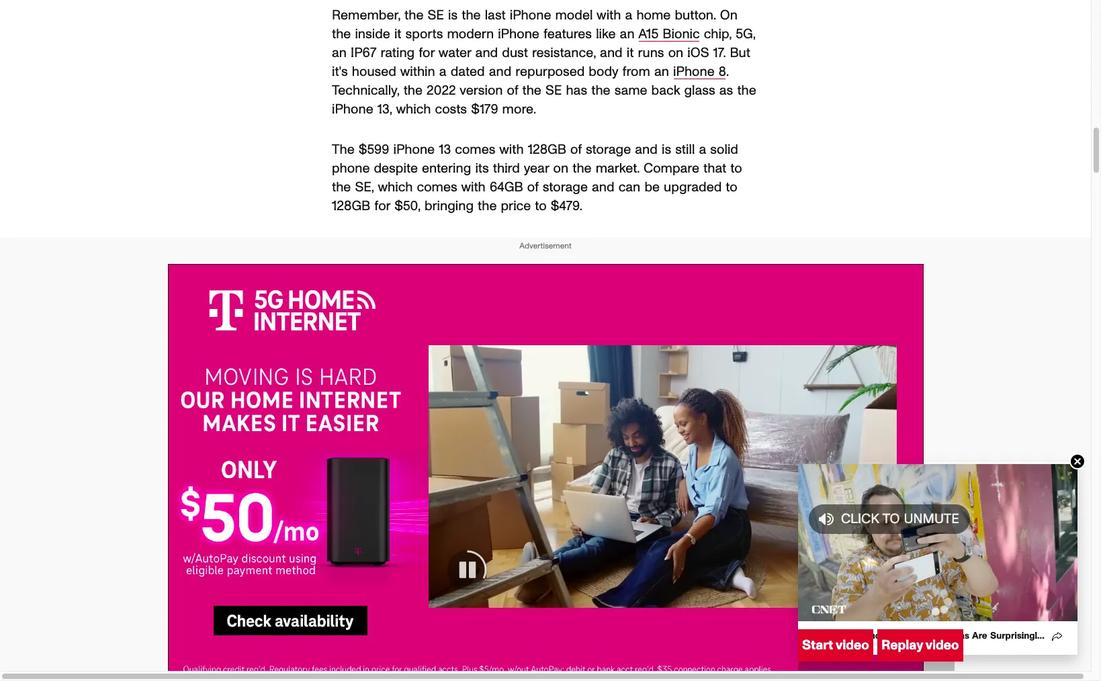 Task type: locate. For each thing, give the bounding box(es) containing it.
1 horizontal spatial an
[[620, 27, 635, 41]]

a inside remember, the se is the last iphone model with a home button. on the inside it sports modern iphone features like an
[[625, 9, 633, 22]]

video right pixel on the right bottom
[[836, 639, 869, 653]]

64gb
[[490, 181, 523, 194]]

pixel
[[809, 632, 830, 641]]

with
[[597, 9, 621, 22], [499, 143, 524, 157], [461, 181, 486, 194]]

1 vertical spatial a
[[439, 65, 447, 79]]

1 vertical spatial with
[[499, 143, 524, 157]]

bionic
[[663, 27, 700, 41]]

1 horizontal spatial a
[[625, 9, 633, 22]]

housed
[[352, 65, 396, 79]]

a right "still"
[[699, 143, 706, 157]]

repurposed
[[516, 65, 585, 79]]

0 horizontal spatial a
[[439, 65, 447, 79]]

1 horizontal spatial for
[[419, 46, 435, 60]]

0 vertical spatial 128gb
[[528, 143, 566, 157]]

model
[[555, 9, 593, 22]]

13,
[[377, 103, 392, 116]]

2 horizontal spatial of
[[571, 143, 582, 157]]

remember, the se is the last iphone model with a home button. on the inside it sports modern iphone features like an
[[332, 9, 738, 41]]

1 horizontal spatial it
[[627, 46, 634, 60]]

vs.
[[847, 632, 859, 641]]

video left are
[[926, 639, 959, 653]]

replay
[[882, 639, 923, 653]]

comes
[[455, 143, 496, 157], [417, 181, 457, 194]]

0 vertical spatial of
[[507, 84, 518, 97]]

of up $479.
[[571, 143, 582, 157]]

for
[[419, 46, 435, 60], [375, 200, 391, 213]]

0 vertical spatial an
[[620, 27, 635, 41]]

a left home
[[625, 9, 633, 22]]

comes down "entering"
[[417, 181, 457, 194]]

2 vertical spatial a
[[699, 143, 706, 157]]

be
[[645, 181, 660, 194]]

which inside . technically, the 2022 version of the se has the same back glass as the iphone 13, which costs $179 more.
[[396, 103, 431, 116]]

a up 2022
[[439, 65, 447, 79]]

the down within
[[404, 84, 423, 97]]

$599
[[359, 143, 389, 157]]

of up more. at top
[[507, 84, 518, 97]]

market.
[[596, 162, 640, 175]]

resistance,
[[532, 46, 596, 60]]

version
[[460, 84, 503, 97]]

iphone down technically, on the left
[[332, 103, 373, 116]]

0 vertical spatial it
[[394, 27, 402, 41]]

compare
[[644, 162, 700, 175]]

last
[[485, 9, 506, 22]]

advertisement region
[[0, 264, 1096, 681]]

the up phone
[[332, 143, 355, 157]]

1 horizontal spatial the
[[911, 632, 928, 641]]

0 vertical spatial for
[[419, 46, 435, 60]]

bringing
[[425, 200, 474, 213]]

an left a15
[[620, 27, 635, 41]]

the up sports
[[405, 9, 424, 22]]

1 vertical spatial it
[[627, 46, 634, 60]]

0 horizontal spatial video
[[836, 639, 869, 653]]

$479.
[[551, 200, 583, 213]]

2 horizontal spatial a
[[699, 143, 706, 157]]

1 vertical spatial se
[[546, 84, 562, 97]]

and
[[476, 46, 498, 60], [600, 46, 623, 60], [489, 65, 512, 79], [635, 143, 658, 157], [592, 181, 615, 194]]

se
[[428, 9, 444, 22], [546, 84, 562, 97]]

iphone down ios
[[673, 65, 715, 79]]

0 vertical spatial with
[[597, 9, 621, 22]]

1 vertical spatial the
[[911, 632, 928, 641]]

0 horizontal spatial of
[[507, 84, 518, 97]]

for inside the $599 iphone 13 comes with 128gb of storage and is still a solid phone despite entering its third year on the market. compare that to the se, which comes with 64gb of storage and can be upgraded to 128gb for $50, bringing the price to $479.
[[375, 200, 391, 213]]

the up more. at top
[[523, 84, 542, 97]]

an up back
[[655, 65, 669, 79]]

as
[[720, 84, 733, 97]]

replay video button
[[878, 630, 963, 662]]

2022
[[427, 84, 456, 97]]

1 horizontal spatial se
[[546, 84, 562, 97]]

which right 13,
[[396, 103, 431, 116]]

which
[[396, 103, 431, 116], [378, 181, 413, 194]]

0 vertical spatial which
[[396, 103, 431, 116]]

entering
[[422, 162, 471, 175]]

on right year
[[553, 162, 569, 175]]

different
[[1045, 632, 1083, 641]]

iphone up despite
[[393, 143, 435, 157]]

8
[[719, 65, 726, 79]]

2 horizontal spatial an
[[655, 65, 669, 79]]

it up "from"
[[627, 46, 634, 60]]

se up sports
[[428, 9, 444, 22]]

is
[[448, 9, 458, 22], [662, 143, 671, 157]]

1 vertical spatial of
[[571, 143, 582, 157]]

0 horizontal spatial on
[[553, 162, 569, 175]]

5g,
[[736, 27, 756, 41]]

0 horizontal spatial for
[[375, 200, 391, 213]]

2 video from the left
[[926, 639, 959, 653]]

the right as
[[737, 84, 757, 97]]

year
[[524, 162, 549, 175]]

back
[[652, 84, 680, 97]]

1 horizontal spatial video
[[926, 639, 959, 653]]

storage up market.
[[586, 143, 631, 157]]

. technically, the 2022 version of the se has the same back glass as the iphone 13, which costs $179 more.
[[332, 65, 757, 116]]

the
[[405, 9, 424, 22], [462, 9, 481, 22], [332, 27, 351, 41], [404, 84, 423, 97], [523, 84, 542, 97], [592, 84, 611, 97], [737, 84, 757, 97], [573, 162, 592, 175], [332, 181, 351, 194], [478, 200, 497, 213]]

0 horizontal spatial is
[[448, 9, 458, 22]]

glass
[[684, 84, 715, 97]]

with up like
[[597, 9, 621, 22]]

1 video from the left
[[836, 639, 869, 653]]

128gb up year
[[528, 143, 566, 157]]

a
[[625, 9, 633, 22], [439, 65, 447, 79], [699, 143, 706, 157]]

the right se:
[[911, 632, 928, 641]]

comes up its
[[455, 143, 496, 157]]

0 vertical spatial the
[[332, 143, 355, 157]]

video
[[836, 639, 869, 653], [926, 639, 959, 653]]

1 vertical spatial on
[[553, 162, 569, 175]]

the
[[332, 143, 355, 157], [911, 632, 928, 641]]

on down bionic
[[668, 46, 684, 60]]

which down despite
[[378, 181, 413, 194]]

.
[[726, 65, 729, 79]]

0 horizontal spatial the
[[332, 143, 355, 157]]

upgraded
[[664, 181, 722, 194]]

an up it's
[[332, 46, 347, 60]]

it up rating
[[394, 27, 402, 41]]

1 horizontal spatial on
[[668, 46, 684, 60]]

$179
[[471, 103, 498, 116]]

start video
[[802, 639, 869, 653]]

costs
[[435, 103, 467, 116]]

on
[[668, 46, 684, 60], [553, 162, 569, 175]]

inside
[[355, 27, 390, 41]]

video for replay video
[[926, 639, 959, 653]]

the $599 iphone 13 comes with 128gb of storage and is still a solid phone despite entering its third year on the market. compare that to the se, which comes with 64gb of storage and can be upgraded to 128gb for $50, bringing the price to $479.
[[332, 143, 742, 213]]

0 vertical spatial is
[[448, 9, 458, 22]]

2 vertical spatial an
[[655, 65, 669, 79]]

13
[[439, 143, 451, 157]]

for down sports
[[419, 46, 435, 60]]

for left $50,
[[375, 200, 391, 213]]

and up compare
[[635, 143, 658, 157]]

1 horizontal spatial with
[[499, 143, 524, 157]]

2 horizontal spatial with
[[597, 9, 621, 22]]

0 horizontal spatial se
[[428, 9, 444, 22]]

0 vertical spatial se
[[428, 9, 444, 22]]

start
[[802, 639, 833, 653]]

is up modern
[[448, 9, 458, 22]]

1 vertical spatial for
[[375, 200, 391, 213]]

of
[[507, 84, 518, 97], [571, 143, 582, 157], [527, 181, 539, 194]]

are
[[972, 632, 988, 641]]

0 horizontal spatial with
[[461, 181, 486, 194]]

click
[[841, 513, 879, 526]]

128gb down se,
[[332, 200, 370, 213]]

storage up $479.
[[543, 181, 588, 194]]

of down year
[[527, 181, 539, 194]]

1 horizontal spatial of
[[527, 181, 539, 194]]

a15 bionic link
[[639, 27, 700, 41]]

17.
[[713, 46, 726, 60]]

the left market.
[[573, 162, 592, 175]]

chip,
[[704, 27, 732, 41]]

ios
[[688, 46, 709, 60]]

an inside remember, the se is the last iphone model with a home button. on the inside it sports modern iphone features like an
[[620, 27, 635, 41]]

the down 64gb
[[478, 200, 497, 213]]

features
[[544, 27, 592, 41]]

sports
[[406, 27, 443, 41]]

0 horizontal spatial it
[[394, 27, 402, 41]]

to
[[731, 162, 742, 175], [726, 181, 738, 194], [535, 200, 547, 213], [883, 513, 900, 526]]

it
[[394, 27, 402, 41], [627, 46, 634, 60]]

1 vertical spatial is
[[662, 143, 671, 157]]

1 horizontal spatial is
[[662, 143, 671, 157]]

0 vertical spatial a
[[625, 9, 633, 22]]

despite
[[374, 162, 418, 175]]

128gb
[[528, 143, 566, 157], [332, 200, 370, 213]]

the inside the $599 iphone 13 comes with 128gb of storage and is still a solid phone despite entering its third year on the market. compare that to the se, which comes with 64gb of storage and can be upgraded to 128gb for $50, bringing the price to $479.
[[332, 143, 355, 157]]

0 horizontal spatial 128gb
[[332, 200, 370, 213]]

se down repurposed
[[546, 84, 562, 97]]

2 vertical spatial of
[[527, 181, 539, 194]]

with up the "third"
[[499, 143, 524, 157]]

0 horizontal spatial an
[[332, 46, 347, 60]]

0 vertical spatial on
[[668, 46, 684, 60]]

1 vertical spatial which
[[378, 181, 413, 194]]

an
[[620, 27, 635, 41], [332, 46, 347, 60], [655, 65, 669, 79]]

1 vertical spatial 128gb
[[332, 200, 370, 213]]

with down its
[[461, 181, 486, 194]]

modern
[[447, 27, 494, 41]]

is left "still"
[[662, 143, 671, 157]]

dated
[[451, 65, 485, 79]]



Task type: vqa. For each thing, say whether or not it's contained in the screenshot.
back
yes



Task type: describe. For each thing, give the bounding box(es) containing it.
more.
[[502, 103, 536, 116]]

iphone inside the $599 iphone 13 comes with 128gb of storage and is still a solid phone despite entering its third year on the market. compare that to the se, which comes with 64gb of storage and can be upgraded to 128gb for $50, bringing the price to $479.
[[393, 143, 435, 157]]

$50,
[[395, 200, 421, 213]]

ip67
[[351, 46, 377, 60]]

and down like
[[600, 46, 623, 60]]

it inside chip, 5g, an ip67 rating for water and dust resistance, and it runs on ios 17. but it's housed within a dated and repurposed body from an
[[627, 46, 634, 60]]

which inside the $599 iphone 13 comes with 128gb of storage and is still a solid phone despite entering its third year on the market. compare that to the se, which comes with 64gb of storage and can be upgraded to 128gb for $50, bringing the price to $479.
[[378, 181, 413, 194]]

1 vertical spatial storage
[[543, 181, 588, 194]]

to right price
[[535, 200, 547, 213]]

on inside the $599 iphone 13 comes with 128gb of storage and is still a solid phone despite entering its third year on the market. compare that to the se, which comes with 64gb of storage and can be upgraded to 128gb for $50, bringing the price to $479.
[[553, 162, 569, 175]]

se,
[[355, 181, 374, 194]]

1 horizontal spatial 128gb
[[528, 143, 566, 157]]

to right that
[[731, 162, 742, 175]]

replay video
[[882, 639, 959, 653]]

2 vertical spatial with
[[461, 181, 486, 194]]

but
[[730, 46, 751, 60]]

and down dust
[[489, 65, 512, 79]]

on
[[720, 9, 738, 22]]

can
[[619, 181, 641, 194]]

button.
[[675, 9, 716, 22]]

dust
[[502, 46, 528, 60]]

unmute
[[904, 513, 960, 526]]

a inside the $599 iphone 13 comes with 128gb of storage and is still a solid phone despite entering its third year on the market. compare that to the se, which comes with 64gb of storage and can be upgraded to 128gb for $50, bringing the price to $479.
[[699, 143, 706, 157]]

to right click
[[883, 513, 900, 526]]

it's
[[332, 65, 348, 79]]

1 vertical spatial comes
[[417, 181, 457, 194]]

within
[[400, 65, 435, 79]]

phone
[[332, 162, 370, 175]]

and down market.
[[592, 181, 615, 194]]

of inside . technically, the 2022 version of the se has the same back glass as the iphone 13, which costs $179 more.
[[507, 84, 518, 97]]

video for start video
[[836, 639, 869, 653]]

third
[[493, 162, 520, 175]]

a15 bionic
[[639, 27, 700, 41]]

the down body
[[592, 84, 611, 97]]

iphone 8 link
[[673, 65, 726, 79]]

from
[[623, 65, 650, 79]]

1 vertical spatial an
[[332, 46, 347, 60]]

iphone up dust
[[498, 27, 540, 41]]

iphone 8
[[673, 65, 726, 79]]

the down phone
[[332, 181, 351, 194]]

runs
[[638, 46, 664, 60]]

is inside remember, the se is the last iphone model with a home button. on the inside it sports modern iphone features like an
[[448, 9, 458, 22]]

for inside chip, 5g, an ip67 rating for water and dust resistance, and it runs on ios 17. but it's housed within a dated and repurposed body from an
[[419, 46, 435, 60]]

body
[[589, 65, 619, 79]]

to down that
[[726, 181, 738, 194]]

home
[[637, 9, 671, 22]]

start video button
[[798, 630, 874, 662]]

se:
[[894, 632, 909, 641]]

cameras
[[931, 632, 970, 641]]

the up ip67
[[332, 27, 351, 41]]

rating
[[381, 46, 415, 60]]

0 vertical spatial storage
[[586, 143, 631, 157]]

6a
[[833, 632, 844, 641]]

the up modern
[[462, 9, 481, 22]]

same
[[615, 84, 648, 97]]

se inside remember, the se is the last iphone model with a home button. on the inside it sports modern iphone features like an
[[428, 9, 444, 22]]

it inside remember, the se is the last iphone model with a home button. on the inside it sports modern iphone features like an
[[394, 27, 402, 41]]

is inside the $599 iphone 13 comes with 128gb of storage and is still a solid phone despite entering its third year on the market. compare that to the se, which comes with 64gb of storage and can be upgraded to 128gb for $50, bringing the price to $479.
[[662, 143, 671, 157]]

still
[[676, 143, 695, 157]]

chip, 5g, an ip67 rating for water and dust resistance, and it runs on ios 17. but it's housed within a dated and repurposed body from an
[[332, 27, 756, 79]]

remember,
[[332, 9, 401, 22]]

has
[[566, 84, 587, 97]]

a15
[[639, 27, 659, 41]]

click to unmute
[[841, 513, 960, 526]]

like
[[596, 27, 616, 41]]

iphone inside . technically, the 2022 version of the se has the same back glass as the iphone 13, which costs $179 more.
[[332, 103, 373, 116]]

that
[[704, 162, 727, 175]]

water
[[439, 46, 471, 60]]

pixel 6a vs. iphone se: the cameras are surprisingly different
[[809, 632, 1083, 641]]

0 vertical spatial comes
[[455, 143, 496, 157]]

on inside chip, 5g, an ip67 rating for water and dust resistance, and it runs on ios 17. but it's housed within a dated and repurposed body from an
[[668, 46, 684, 60]]

solid
[[710, 143, 739, 157]]

its
[[475, 162, 489, 175]]

a inside chip, 5g, an ip67 rating for water and dust resistance, and it runs on ios 17. but it's housed within a dated and repurposed body from an
[[439, 65, 447, 79]]

technically,
[[332, 84, 400, 97]]

iphone right the vs.
[[862, 632, 892, 641]]

surprisingly
[[991, 632, 1042, 641]]

se inside . technically, the 2022 version of the se has the same back glass as the iphone 13, which costs $179 more.
[[546, 84, 562, 97]]

and down modern
[[476, 46, 498, 60]]

with inside remember, the se is the last iphone model with a home button. on the inside it sports modern iphone features like an
[[597, 9, 621, 22]]

price
[[501, 200, 531, 213]]

iphone right last
[[510, 9, 551, 22]]



